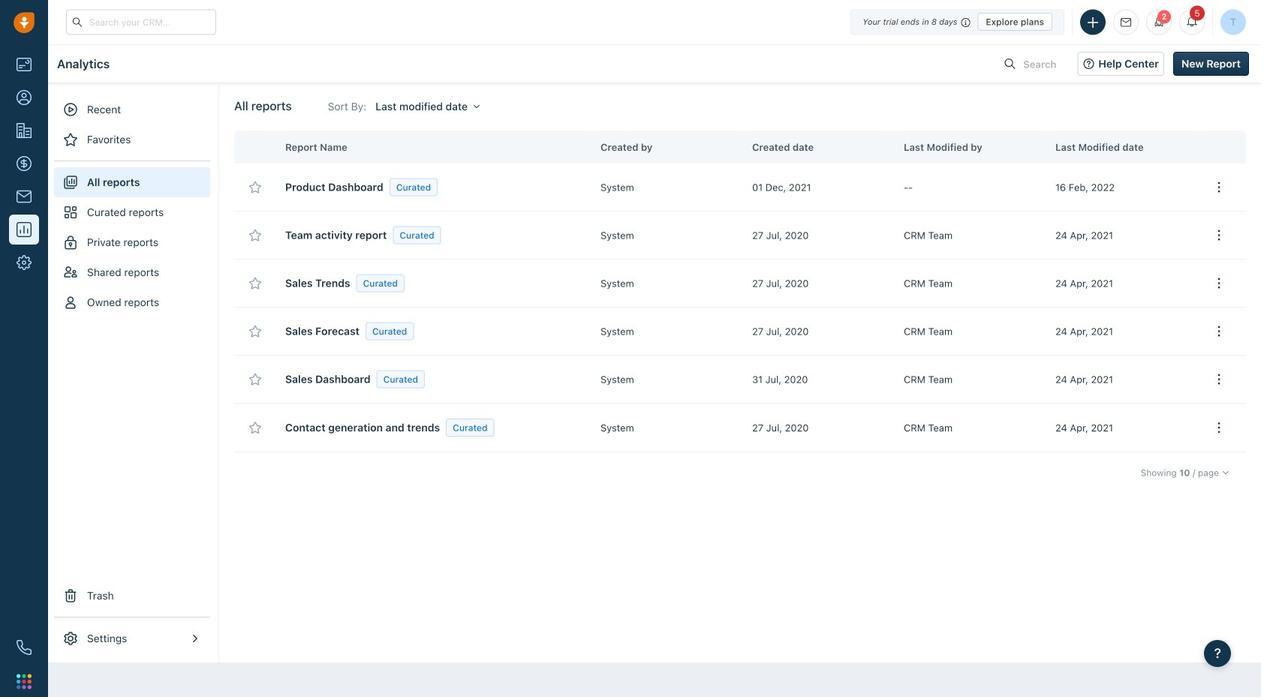 Task type: locate. For each thing, give the bounding box(es) containing it.
phone image
[[17, 641, 32, 656]]

phone element
[[9, 633, 39, 663]]



Task type: vqa. For each thing, say whether or not it's contained in the screenshot.
close image
no



Task type: describe. For each thing, give the bounding box(es) containing it.
freshworks switcher image
[[17, 675, 32, 690]]

Search your CRM... text field
[[66, 9, 216, 35]]

send email image
[[1121, 18, 1132, 27]]



